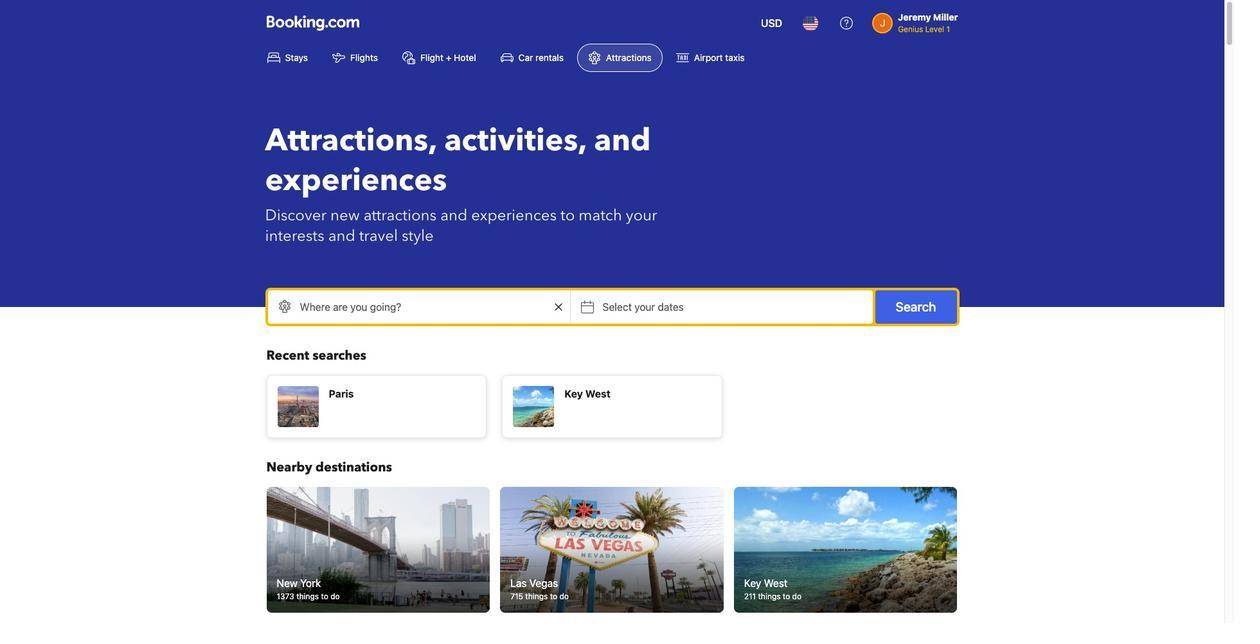 Task type: locate. For each thing, give the bounding box(es) containing it.
2 horizontal spatial do
[[793, 592, 802, 602]]

hotel
[[454, 52, 476, 63]]

to
[[561, 205, 575, 226], [321, 592, 329, 602], [550, 592, 558, 602], [783, 592, 791, 602]]

airport taxis link
[[666, 44, 756, 72]]

1 horizontal spatial do
[[560, 592, 569, 602]]

key
[[565, 388, 583, 400], [745, 578, 762, 590]]

0 vertical spatial key
[[565, 388, 583, 400]]

style
[[402, 226, 434, 247]]

west for key west
[[586, 388, 611, 400]]

to down the vegas
[[550, 592, 558, 602]]

to inside the attractions, activities, and experiences discover new attractions and experiences to match your interests and travel style
[[561, 205, 575, 226]]

do right 211
[[793, 592, 802, 602]]

things inside new york 1373 things to do
[[297, 592, 319, 602]]

3 things from the left
[[759, 592, 781, 602]]

to right 1373
[[321, 592, 329, 602]]

flights
[[351, 52, 378, 63]]

0 vertical spatial your
[[626, 205, 658, 226]]

1 horizontal spatial experiences
[[472, 205, 557, 226]]

0 horizontal spatial do
[[331, 592, 340, 602]]

west inside key west 211 things to do
[[764, 578, 788, 590]]

1 things from the left
[[297, 592, 319, 602]]

to inside new york 1373 things to do
[[321, 592, 329, 602]]

0 vertical spatial experiences
[[265, 160, 447, 202]]

do inside las vegas 715 things to do
[[560, 592, 569, 602]]

west for key west 211 things to do
[[764, 578, 788, 590]]

715
[[511, 592, 524, 602]]

flight
[[421, 52, 444, 63]]

and
[[594, 120, 651, 162], [441, 205, 468, 226], [328, 226, 355, 247]]

jeremy miller genius level 1
[[899, 12, 959, 34]]

things for vegas
[[526, 592, 548, 602]]

do for york
[[331, 592, 340, 602]]

nearby destinations
[[267, 459, 392, 477]]

do for vegas
[[560, 592, 569, 602]]

1 do from the left
[[331, 592, 340, 602]]

things
[[297, 592, 319, 602], [526, 592, 548, 602], [759, 592, 781, 602]]

activities,
[[445, 120, 587, 162]]

your
[[626, 205, 658, 226], [635, 302, 656, 313]]

attractions, activities, and experiences discover new attractions and experiences to match your interests and travel style
[[265, 120, 658, 247]]

to inside las vegas 715 things to do
[[550, 592, 558, 602]]

things inside las vegas 715 things to do
[[526, 592, 548, 602]]

taxis
[[726, 52, 745, 63]]

west
[[586, 388, 611, 400], [764, 578, 788, 590]]

to inside key west 211 things to do
[[783, 592, 791, 602]]

Where are you going? search field
[[268, 291, 570, 324]]

do inside key west 211 things to do
[[793, 592, 802, 602]]

2 do from the left
[[560, 592, 569, 602]]

paris
[[329, 388, 354, 400]]

1 horizontal spatial things
[[526, 592, 548, 602]]

select your dates
[[603, 302, 684, 313]]

2 things from the left
[[526, 592, 548, 602]]

0 horizontal spatial things
[[297, 592, 319, 602]]

key west
[[565, 388, 611, 400]]

1373
[[277, 592, 294, 602]]

do
[[331, 592, 340, 602], [560, 592, 569, 602], [793, 592, 802, 602]]

do right 1373
[[331, 592, 340, 602]]

key inside key west 211 things to do
[[745, 578, 762, 590]]

your right the match
[[626, 205, 658, 226]]

your account menu jeremy miller genius level 1 element
[[873, 6, 964, 35]]

1 vertical spatial key
[[745, 578, 762, 590]]

genius
[[899, 24, 924, 34]]

car
[[519, 52, 533, 63]]

experiences
[[265, 160, 447, 202], [472, 205, 557, 226]]

car rentals link
[[490, 44, 575, 72]]

2 horizontal spatial and
[[594, 120, 651, 162]]

booking.com image
[[267, 15, 359, 31]]

new york image
[[267, 488, 490, 613]]

things down york
[[297, 592, 319, 602]]

0 horizontal spatial key
[[565, 388, 583, 400]]

to right 211
[[783, 592, 791, 602]]

select
[[603, 302, 632, 313]]

nearby
[[267, 459, 313, 477]]

3 do from the left
[[793, 592, 802, 602]]

search
[[896, 300, 937, 315]]

0 horizontal spatial west
[[586, 388, 611, 400]]

vegas
[[530, 578, 558, 590]]

things right 211
[[759, 592, 781, 602]]

las vegas 715 things to do
[[511, 578, 569, 602]]

things down the vegas
[[526, 592, 548, 602]]

things inside key west 211 things to do
[[759, 592, 781, 602]]

do inside new york 1373 things to do
[[331, 592, 340, 602]]

match
[[579, 205, 622, 226]]

1 vertical spatial your
[[635, 302, 656, 313]]

airport
[[695, 52, 723, 63]]

usd button
[[754, 8, 791, 39]]

2 horizontal spatial things
[[759, 592, 781, 602]]

rentals
[[536, 52, 564, 63]]

your left dates
[[635, 302, 656, 313]]

flight + hotel link
[[392, 44, 487, 72]]

destinations
[[316, 459, 392, 477]]

to for new york
[[321, 592, 329, 602]]

to left the match
[[561, 205, 575, 226]]

1 horizontal spatial key
[[745, 578, 762, 590]]

york
[[300, 578, 321, 590]]

1 horizontal spatial west
[[764, 578, 788, 590]]

1 vertical spatial west
[[764, 578, 788, 590]]

do right 715
[[560, 592, 569, 602]]

0 vertical spatial west
[[586, 388, 611, 400]]

key west image
[[734, 488, 958, 613]]

1
[[947, 24, 951, 34]]

attractions
[[364, 205, 437, 226]]

to for key west
[[783, 592, 791, 602]]

travel
[[359, 226, 398, 247]]

your inside the attractions, activities, and experiences discover new attractions and experiences to match your interests and travel style
[[626, 205, 658, 226]]



Task type: describe. For each thing, give the bounding box(es) containing it.
jeremy
[[899, 12, 932, 23]]

discover
[[265, 205, 327, 226]]

to for las vegas
[[550, 592, 558, 602]]

car rentals
[[519, 52, 564, 63]]

1 horizontal spatial and
[[441, 205, 468, 226]]

new
[[277, 578, 298, 590]]

stays link
[[256, 44, 319, 72]]

usd
[[762, 17, 783, 29]]

things for west
[[759, 592, 781, 602]]

key for key west
[[565, 388, 583, 400]]

do for west
[[793, 592, 802, 602]]

searches
[[313, 347, 367, 365]]

attractions
[[606, 52, 652, 63]]

paris link
[[267, 376, 487, 439]]

las vegas image
[[500, 488, 724, 613]]

key west link
[[502, 376, 723, 439]]

attractions,
[[265, 120, 437, 162]]

interests
[[265, 226, 325, 247]]

new york 1373 things to do
[[277, 578, 340, 602]]

recent searches
[[267, 347, 367, 365]]

key west 211 things to do
[[745, 578, 802, 602]]

0 horizontal spatial experiences
[[265, 160, 447, 202]]

new
[[331, 205, 360, 226]]

airport taxis
[[695, 52, 745, 63]]

level
[[926, 24, 945, 34]]

+
[[446, 52, 452, 63]]

key for key west 211 things to do
[[745, 578, 762, 590]]

flight + hotel
[[421, 52, 476, 63]]

flights link
[[322, 44, 389, 72]]

stays
[[285, 52, 308, 63]]

miller
[[934, 12, 959, 23]]

las
[[511, 578, 527, 590]]

dates
[[658, 302, 684, 313]]

0 horizontal spatial and
[[328, 226, 355, 247]]

attractions link
[[578, 44, 663, 72]]

211
[[745, 592, 756, 602]]

1 vertical spatial experiences
[[472, 205, 557, 226]]

recent
[[267, 347, 309, 365]]

search button
[[876, 291, 957, 324]]

things for york
[[297, 592, 319, 602]]



Task type: vqa. For each thing, say whether or not it's contained in the screenshot.
the Travellers
no



